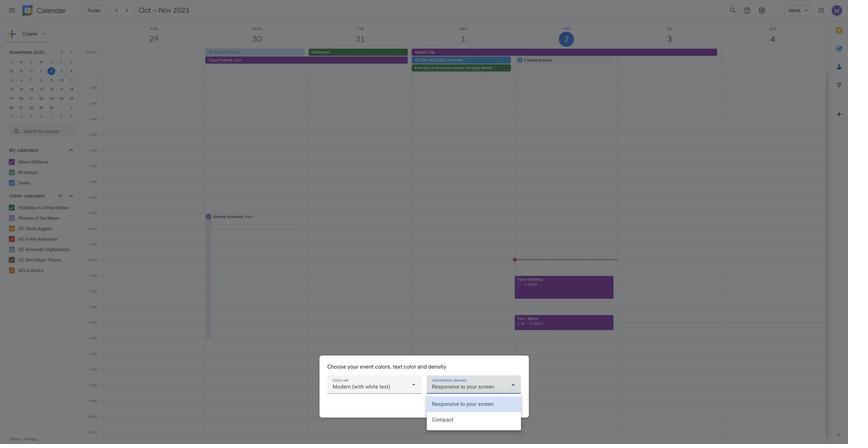 Task type: locate. For each thing, give the bounding box(es) containing it.
of right day
[[431, 66, 435, 70]]

event
[[360, 364, 374, 371]]

my calendars list
[[1, 157, 81, 188]]

2 for 2 pm
[[89, 290, 91, 294]]

7 am from the top
[[92, 180, 97, 184]]

october 29 element
[[7, 67, 15, 75]]

7 inside the "december 7" element
[[50, 115, 52, 119]]

30 element
[[47, 104, 55, 112]]

tasks
[[18, 181, 30, 186]]

1 down 24 element
[[61, 106, 62, 110]]

5
[[10, 78, 12, 82], [30, 115, 32, 119], [89, 149, 91, 152], [89, 337, 91, 341]]

4 up 5 pm
[[89, 322, 91, 325]]

29 left october 30 element
[[9, 69, 13, 73]]

6 down 5 am at the left of the page
[[89, 165, 91, 168]]

11 for 11 pm
[[87, 431, 91, 435]]

1 vertical spatial ,
[[243, 215, 244, 219]]

calendars up maria williams
[[17, 148, 38, 153]]

11 up 18
[[70, 78, 73, 82]]

pm up 6 pm
[[92, 337, 97, 341]]

1 down 12 pm at the left of the page
[[89, 274, 91, 278]]

team for team meeting 1 – 2:30pm
[[517, 278, 527, 282]]

25 element
[[68, 95, 75, 103]]

am for 5 am
[[92, 149, 97, 152]]

pm down 10 pm at bottom
[[92, 431, 97, 435]]

, left 5pm
[[233, 58, 233, 62]]

row containing setting schedule
[[99, 72, 825, 445]]

0 vertical spatial 12
[[9, 88, 13, 91]]

19
[[9, 97, 13, 100]]

2023 right the nov
[[173, 6, 189, 15]]

None search field
[[0, 123, 81, 137]]

– inside team meeting 1 – 2:30pm
[[521, 283, 523, 287]]

uc left riverside
[[18, 247, 24, 252]]

december 4 element
[[17, 113, 25, 121]]

, left 9am
[[243, 215, 244, 219]]

december 7 element
[[47, 113, 55, 121]]

3 am from the top
[[92, 117, 97, 121]]

4 up 11 element
[[71, 69, 72, 73]]

privacy
[[25, 438, 37, 442]]

row containing 5
[[6, 76, 77, 85]]

irvine
[[25, 237, 37, 242]]

11 down 10 am
[[87, 243, 91, 247]]

gmt-
[[86, 51, 93, 54]]

10 up 11 pm
[[87, 416, 91, 419]]

3 down 26 element
[[10, 115, 12, 119]]

1 s from the left
[[10, 60, 12, 64]]

row group containing 29
[[6, 67, 77, 122]]

3 pm
[[89, 306, 97, 309]]

29 down 22 element
[[39, 106, 43, 110]]

team for team potluck , 5pm
[[208, 58, 218, 62]]

6 pm
[[89, 353, 97, 356]]

2 am from the top
[[92, 102, 97, 105]]

uc left san
[[18, 258, 24, 263]]

2 vertical spatial 11
[[87, 431, 91, 435]]

8 am
[[89, 196, 97, 200]]

1 uc from the top
[[18, 226, 24, 232]]

None field
[[327, 376, 421, 394], [427, 376, 521, 394], [327, 376, 421, 394], [427, 376, 521, 394]]

10 pm
[[87, 416, 97, 419]]

color
[[404, 364, 416, 371]]

29 for october 29 element
[[9, 69, 13, 73]]

5 pm from the top
[[92, 322, 97, 325]]

5 up 6 pm
[[89, 337, 91, 341]]

7 up 8 am
[[89, 180, 91, 184]]

0 horizontal spatial team
[[208, 58, 218, 62]]

10 element
[[58, 77, 65, 84]]

option
[[427, 397, 521, 413], [427, 413, 521, 429]]

10 for 10 am
[[87, 227, 91, 231]]

october 31 element
[[27, 67, 35, 75]]

9 up 10 pm at bottom
[[89, 400, 91, 404]]

27 element
[[17, 104, 25, 112]]

uc for uc san diego tritons
[[18, 258, 24, 263]]

am up 2 am
[[92, 86, 97, 90]]

1 option from the top
[[427, 397, 521, 413]]

3 pm from the top
[[92, 290, 97, 294]]

pm up '8 pm'
[[92, 369, 97, 372]]

grid
[[84, 21, 830, 445]]

0 vertical spatial calendars
[[17, 148, 38, 153]]

am up 12 pm at the left of the page
[[92, 243, 97, 247]]

29 element
[[37, 104, 45, 112]]

0 vertical spatial 2023
[[173, 6, 189, 15]]

1 vertical spatial calendars
[[23, 193, 45, 199]]

submit
[[214, 50, 227, 55]]

tim
[[517, 317, 524, 322]]

1 pm from the top
[[92, 259, 97, 262]]

5 for 5 am
[[89, 149, 91, 152]]

9 up 10 am
[[89, 212, 91, 215]]

12 for 12
[[9, 88, 13, 91]]

privacy link
[[25, 438, 37, 442]]

6 for 6 am
[[89, 165, 91, 168]]

3
[[61, 69, 62, 73], [10, 115, 12, 119], [89, 117, 91, 121], [89, 306, 91, 309]]

phases
[[18, 216, 33, 221]]

28 element
[[27, 104, 35, 112]]

t up 31
[[30, 60, 32, 64]]

9 am from the top
[[92, 212, 97, 215]]

1 horizontal spatial of
[[431, 66, 435, 70]]

11 pm
[[87, 431, 97, 435]]

am down 1 am
[[92, 102, 97, 105]]

phases of the moon
[[18, 216, 59, 221]]

0 horizontal spatial 29
[[9, 69, 13, 73]]

am up 8 am
[[92, 180, 97, 184]]

terms
[[9, 438, 20, 442]]

2 for 2 pending tasks
[[524, 58, 526, 62]]

pm for 5 pm
[[92, 337, 97, 341]]

10 up 11 am
[[87, 227, 91, 231]]

6 for 6 pm
[[89, 353, 91, 356]]

calendars
[[17, 148, 38, 153], [23, 193, 45, 199]]

10 for 10 pm
[[87, 416, 91, 419]]

am down 3 am
[[92, 133, 97, 137]]

maria up "4:30pm"
[[528, 317, 538, 322]]

2, today element
[[47, 67, 55, 75]]

8 up 15
[[40, 78, 42, 82]]

s up october 29 element
[[10, 60, 12, 64]]

9 pm from the top
[[92, 384, 97, 388]]

5 down 28 element at the top left of the page
[[30, 115, 32, 119]]

0 vertical spatial 10
[[60, 78, 63, 82]]

1 vertical spatial 11
[[87, 243, 91, 247]]

uc
[[18, 226, 24, 232], [18, 237, 24, 242], [18, 247, 24, 252], [18, 258, 24, 263]]

2 s from the left
[[71, 60, 72, 64]]

26 element
[[7, 104, 15, 112]]

10 up 17
[[60, 78, 63, 82]]

done button
[[505, 402, 526, 418]]

1 vertical spatial of
[[34, 216, 39, 221]]

10 am from the top
[[92, 227, 97, 231]]

pm up 2 pm
[[92, 274, 97, 278]]

terms – privacy
[[9, 438, 37, 442]]

2 pm from the top
[[92, 274, 97, 278]]

2 for 2 am
[[89, 102, 91, 105]]

8 down december 1 element
[[61, 115, 62, 119]]

0 vertical spatial ,
[[233, 58, 233, 62]]

2 vertical spatial 10
[[87, 416, 91, 419]]

pm up "7 pm" in the left of the page
[[92, 353, 97, 356]]

12 up 19
[[9, 88, 13, 91]]

2 inside cell
[[50, 69, 52, 73]]

0 horizontal spatial maria
[[18, 160, 30, 165]]

12 down 11 am
[[87, 259, 91, 262]]

1 up 2 am
[[89, 86, 91, 90]]

3 up 4 am
[[89, 117, 91, 121]]

24 element
[[58, 95, 65, 103]]

month
[[481, 66, 493, 70]]

1 vertical spatial maria
[[528, 317, 538, 322]]

2 for 2, today element
[[50, 69, 52, 73]]

pm for 7 pm
[[92, 369, 97, 372]]

1 vertical spatial 10
[[87, 227, 91, 231]]

2 pm
[[89, 290, 97, 294]]

1 horizontal spatial 30
[[50, 106, 53, 110]]

1 horizontal spatial 29
[[39, 106, 43, 110]]

10
[[60, 78, 63, 82], [87, 227, 91, 231], [87, 416, 91, 419]]

19 element
[[7, 95, 15, 103]]

birthdays
[[18, 170, 38, 175]]

row
[[99, 49, 830, 72], [6, 58, 77, 67], [6, 67, 77, 76], [99, 72, 825, 445], [6, 76, 77, 85], [6, 85, 77, 94], [6, 94, 77, 103], [6, 103, 77, 113], [6, 113, 77, 122]]

9 am
[[89, 212, 97, 215]]

7 down 30 element
[[50, 115, 52, 119]]

team up 2:30pm
[[517, 278, 527, 282]]

tab list
[[830, 21, 848, 426]]

8 for 8 pm
[[89, 384, 91, 388]]

6 up "7 pm" in the left of the page
[[89, 353, 91, 356]]

pm for 11 pm
[[92, 431, 97, 435]]

8 pm from the top
[[92, 369, 97, 372]]

10 inside november 2023 grid
[[60, 78, 63, 82]]

1 for december 1 element
[[61, 106, 62, 110]]

row containing 3
[[6, 113, 77, 122]]

11 am from the top
[[92, 243, 97, 247]]

anteaters
[[38, 237, 57, 242]]

1 horizontal spatial team
[[517, 278, 527, 282]]

report
[[228, 50, 239, 55]]

pm down 9 pm
[[92, 416, 97, 419]]

1 am from the top
[[92, 86, 97, 90]]

f
[[61, 60, 62, 64]]

am up 4 am
[[92, 117, 97, 121]]

pm up 5 pm
[[92, 322, 97, 325]]

of left the
[[34, 216, 39, 221]]

today
[[87, 8, 100, 13]]

other calendars
[[9, 193, 45, 199]]

uc left davis
[[18, 226, 24, 232]]

4
[[71, 69, 72, 73], [20, 115, 22, 119], [89, 133, 91, 137], [89, 322, 91, 325]]

states
[[56, 205, 69, 211]]

1 inside december 1 element
[[61, 106, 62, 110]]

0 vertical spatial maria
[[18, 160, 30, 165]]

30 down 23 element
[[50, 106, 53, 110]]

0 vertical spatial 29
[[9, 69, 13, 73]]

information density list box
[[427, 394, 521, 431]]

11
[[70, 78, 73, 82], [87, 243, 91, 247], [87, 431, 91, 435]]

1 for 1 pm
[[89, 274, 91, 278]]

am for 10 am
[[92, 227, 97, 231]]

3 am
[[89, 117, 97, 121]]

6 am from the top
[[92, 165, 97, 168]]

row containing 29
[[6, 67, 77, 76]]

team inside team meeting 1 – 2:30pm
[[517, 278, 527, 282]]

8 down "7 pm" in the left of the page
[[89, 384, 91, 388]]

6 for "december 6" element
[[40, 115, 42, 119]]

–
[[153, 6, 157, 15], [521, 283, 523, 287], [526, 322, 529, 326], [21, 438, 24, 442]]

2 inside button
[[524, 58, 526, 62]]

11 inside row
[[70, 78, 73, 82]]

calendar element
[[21, 4, 66, 18]]

10 pm from the top
[[92, 400, 97, 404]]

4 uc from the top
[[18, 258, 24, 263]]

am down the 9 am
[[92, 227, 97, 231]]

pm for 6 pm
[[92, 353, 97, 356]]

am up the 9 am
[[92, 196, 97, 200]]

30 down m
[[19, 69, 23, 73]]

3 uc from the top
[[18, 247, 24, 252]]

am for 6 am
[[92, 165, 97, 168]]

4 am from the top
[[92, 133, 97, 137]]

holidays
[[18, 205, 36, 211]]

1 horizontal spatial maria
[[528, 317, 538, 322]]

3 up '4 pm'
[[89, 306, 91, 309]]

pay off credit card debt button
[[412, 57, 511, 64]]

your
[[347, 364, 359, 371]]

maria up birthdays
[[18, 160, 30, 165]]

7 up '8 pm'
[[89, 369, 91, 372]]

5 up "6 am"
[[89, 149, 91, 152]]

cell
[[102, 49, 205, 72], [205, 49, 412, 72], [412, 49, 721, 72], [618, 49, 721, 72], [721, 49, 824, 72], [102, 72, 206, 445], [205, 72, 309, 445], [309, 72, 412, 445], [412, 72, 515, 445], [515, 72, 618, 445], [618, 72, 721, 445], [721, 72, 825, 445]]

1 vertical spatial 12
[[87, 259, 91, 262]]

tasks
[[542, 58, 552, 62]]

1 vertical spatial team
[[517, 278, 527, 282]]

6 down the 29 "element"
[[40, 115, 42, 119]]

5 am from the top
[[92, 149, 97, 152]]

7 for 7 pm
[[89, 369, 91, 372]]

other calendars list
[[1, 203, 81, 276]]

0 horizontal spatial t
[[30, 60, 32, 64]]

1 horizontal spatial t
[[50, 60, 52, 64]]

11 pm from the top
[[92, 416, 97, 419]]

1 vertical spatial 29
[[39, 106, 43, 110]]

december 5 element
[[27, 113, 35, 121]]

am up "6 am"
[[92, 149, 97, 152]]

0 vertical spatial 11
[[70, 78, 73, 82]]

uc left irvine
[[18, 237, 24, 242]]

28
[[29, 106, 33, 110]]

1 vertical spatial 30
[[50, 106, 53, 110]]

bruins
[[31, 268, 44, 273]]

9 down "december 2" element
[[71, 115, 72, 119]]

of inside button
[[431, 66, 435, 70]]

6 pm from the top
[[92, 337, 97, 341]]

4 for 4 am
[[89, 133, 91, 137]]

0 horizontal spatial of
[[34, 216, 39, 221]]

18
[[70, 88, 73, 91]]

pay
[[421, 58, 427, 62]]

4 pm
[[89, 322, 97, 325]]

8 am from the top
[[92, 196, 97, 200]]

,
[[233, 58, 233, 62], [243, 215, 244, 219]]

seattle
[[415, 50, 427, 55]]

december 9 element
[[68, 113, 75, 121]]

15 element
[[37, 86, 45, 94]]

potluck
[[219, 58, 233, 62]]

am down 5 am at the left of the page
[[92, 165, 97, 168]]

31
[[29, 69, 33, 73]]

am for 8 am
[[92, 196, 97, 200]]

off
[[428, 58, 433, 62]]

20 element
[[17, 95, 25, 103]]

row containing 12
[[6, 85, 77, 94]]

4 for 4 pm
[[89, 322, 91, 325]]

9 for 9 pm
[[89, 400, 91, 404]]

3 down the f
[[61, 69, 62, 73]]

aggies
[[38, 226, 52, 232]]

calendar heading
[[35, 6, 66, 15]]

29
[[9, 69, 13, 73], [39, 106, 43, 110]]

12 inside november 2023 grid
[[9, 88, 13, 91]]

11 down 10 pm at bottom
[[87, 431, 91, 435]]

s
[[10, 60, 12, 64], [71, 60, 72, 64]]

pm up 3 pm
[[92, 290, 97, 294]]

1 horizontal spatial 12
[[87, 259, 91, 262]]

23 element
[[47, 95, 55, 103]]

8 up the 9 am
[[89, 196, 91, 200]]

maria inside my calendars list
[[18, 160, 30, 165]]

cell containing submit report
[[205, 49, 412, 72]]

uc for uc irvine anteaters
[[18, 237, 24, 242]]

0 horizontal spatial 12
[[9, 88, 13, 91]]

7 pm from the top
[[92, 353, 97, 356]]

december 8 element
[[58, 113, 65, 121]]

11 for 11 am
[[87, 243, 91, 247]]

tim / maria 3:30 – 4:30pm
[[517, 317, 543, 326]]

pm up 9 pm
[[92, 384, 97, 388]]

1 horizontal spatial ,
[[243, 215, 244, 219]]

pm down '8 pm'
[[92, 400, 97, 404]]

pm for 9 pm
[[92, 400, 97, 404]]

0 horizontal spatial s
[[10, 60, 12, 64]]

team down "submit"
[[208, 58, 218, 62]]

12 for 12 pm
[[87, 259, 91, 262]]

2 uc from the top
[[18, 237, 24, 242]]

1 left 2:30pm
[[517, 283, 520, 287]]

san
[[25, 258, 33, 263]]

4 down the 27 element
[[20, 115, 22, 119]]

of
[[431, 66, 435, 70], [34, 216, 39, 221]]

s right the f
[[71, 60, 72, 64]]

– left 2:30pm
[[521, 283, 523, 287]]

16 element
[[47, 86, 55, 94]]

row group
[[6, 67, 77, 122]]

6 inside "december 6" element
[[40, 115, 42, 119]]

diego
[[34, 258, 46, 263]]

2023 up w
[[33, 49, 44, 55]]

0 vertical spatial 30
[[19, 69, 23, 73]]

30
[[19, 69, 23, 73], [50, 106, 53, 110]]

first day of american indian heritage month
[[415, 66, 493, 70]]

t up 2 cell
[[50, 60, 52, 64]]

uc for uc riverside highlanders
[[18, 247, 24, 252]]

pm for 3 pm
[[92, 306, 97, 309]]

4 pm from the top
[[92, 306, 97, 309]]

12 pm from the top
[[92, 431, 97, 435]]

calendars up in
[[23, 193, 45, 199]]

seattle trip button
[[412, 49, 717, 56]]

maria inside tim / maria 3:30 – 4:30pm
[[528, 317, 538, 322]]

16
[[50, 88, 53, 91]]

0 vertical spatial team
[[208, 58, 218, 62]]

0 vertical spatial of
[[431, 66, 435, 70]]

oct – nov 2023
[[139, 6, 189, 15]]

– down /
[[526, 322, 529, 326]]

0 horizontal spatial ,
[[233, 58, 233, 62]]

pm up '4 pm'
[[92, 306, 97, 309]]

uc riverside highlanders
[[18, 247, 70, 252]]

0 horizontal spatial 2023
[[33, 49, 44, 55]]

am down 8 am
[[92, 212, 97, 215]]

3 for december 3 element at the left top
[[10, 115, 12, 119]]

9
[[50, 78, 52, 82], [71, 115, 72, 119], [89, 212, 91, 215], [89, 400, 91, 404]]

pm up 1 pm
[[92, 259, 97, 262]]

1 horizontal spatial 2023
[[173, 6, 189, 15]]

am for 3 am
[[92, 117, 97, 121]]

4 down 3 am
[[89, 133, 91, 137]]

1 horizontal spatial s
[[71, 60, 72, 64]]

1
[[40, 69, 42, 73], [89, 86, 91, 90], [61, 106, 62, 110], [89, 274, 91, 278], [517, 283, 520, 287]]

29 inside "element"
[[39, 106, 43, 110]]

pm for 12 pm
[[92, 259, 97, 262]]

0 horizontal spatial 30
[[19, 69, 23, 73]]

pm for 1 pm
[[92, 274, 97, 278]]



Task type: vqa. For each thing, say whether or not it's contained in the screenshot.


Task type: describe. For each thing, give the bounding box(es) containing it.
american
[[436, 66, 452, 70]]

pm for 2 pm
[[92, 290, 97, 294]]

5 for the december 5 element
[[30, 115, 32, 119]]

2:30pm
[[524, 283, 538, 287]]

uc for uc davis aggies
[[18, 226, 24, 232]]

heritage
[[465, 66, 480, 70]]

schedule
[[227, 215, 243, 219]]

5 pm
[[89, 337, 97, 341]]

10 for 10
[[60, 78, 63, 82]]

4 am
[[89, 133, 97, 137]]

4 for december 4 element
[[20, 115, 22, 119]]

ucla
[[18, 268, 30, 273]]

1 vertical spatial 2023
[[33, 49, 44, 55]]

30 for 30 element
[[50, 106, 53, 110]]

– inside tim / maria 3:30 – 4:30pm
[[526, 322, 529, 326]]

7 am
[[89, 180, 97, 184]]

indian
[[453, 66, 464, 70]]

united
[[42, 205, 55, 211]]

8 for december 8 element
[[61, 115, 62, 119]]

card
[[446, 58, 454, 62]]

and
[[418, 364, 427, 371]]

november 2023
[[9, 49, 44, 55]]

6 am
[[89, 165, 97, 168]]

1 t from the left
[[30, 60, 32, 64]]

choose your event colors, text color and density dialog
[[319, 356, 529, 431]]

4:30pm
[[530, 322, 543, 326]]

17
[[60, 88, 63, 91]]

row containing 26
[[6, 103, 77, 113]]

maria williams
[[18, 160, 48, 165]]

1 down w
[[40, 69, 42, 73]]

december 6 element
[[37, 113, 45, 121]]

9 for 9 am
[[89, 212, 91, 215]]

w
[[40, 60, 43, 64]]

2 cell
[[46, 67, 56, 76]]

11 am
[[87, 243, 97, 247]]

am for 4 am
[[92, 133, 97, 137]]

pm for 10 pm
[[92, 416, 97, 419]]

27
[[19, 106, 23, 110]]

07
[[93, 51, 97, 54]]

oct
[[139, 6, 151, 15]]

2 am
[[89, 102, 97, 105]]

choose your event colors, text color and density
[[327, 364, 446, 371]]

15
[[39, 88, 43, 91]]

21 element
[[27, 95, 35, 103]]

pm for 8 pm
[[92, 384, 97, 388]]

10 am
[[87, 227, 97, 231]]

december 1 element
[[58, 104, 65, 112]]

density
[[428, 364, 446, 371]]

other calendars button
[[1, 191, 81, 201]]

3 for 3 pm
[[89, 306, 91, 309]]

main drawer image
[[8, 7, 16, 14]]

7 for 7 am
[[89, 180, 91, 184]]

team meeting 1 – 2:30pm
[[517, 278, 543, 287]]

, for potluck
[[233, 58, 233, 62]]

trip
[[428, 50, 435, 55]]

uc san diego tritons
[[18, 258, 61, 263]]

row containing 19
[[6, 94, 77, 103]]

6 down october 30 element
[[20, 78, 22, 82]]

11 element
[[68, 77, 75, 84]]

22 element
[[37, 95, 45, 103]]

setting schedule , 9am
[[213, 215, 253, 219]]

submit report
[[214, 50, 239, 55]]

7 down october 31 element
[[30, 78, 32, 82]]

cell containing seattle trip
[[412, 49, 721, 72]]

cell containing setting schedule
[[205, 72, 309, 445]]

seattle trip
[[415, 50, 435, 55]]

my
[[9, 148, 16, 153]]

credit
[[434, 58, 445, 62]]

riverside
[[25, 247, 44, 252]]

am for 2 am
[[92, 102, 97, 105]]

13 element
[[17, 86, 25, 94]]

highlanders
[[45, 247, 70, 252]]

5 for 5 pm
[[89, 337, 91, 341]]

calendars for my calendars
[[17, 148, 38, 153]]

am for 11 am
[[92, 243, 97, 247]]

2 option from the top
[[427, 413, 521, 429]]

2 t from the left
[[50, 60, 52, 64]]

cell containing team meeting
[[515, 72, 618, 445]]

2 for "december 2" element
[[71, 106, 72, 110]]

8 pm
[[89, 384, 97, 388]]

12 element
[[7, 86, 15, 94]]

1 inside team meeting 1 – 2:30pm
[[517, 283, 520, 287]]

13
[[19, 88, 23, 91]]

9 pm
[[89, 400, 97, 404]]

december 3 element
[[7, 113, 15, 121]]

row containing s
[[6, 58, 77, 67]]

done
[[510, 407, 521, 413]]

30 for october 30 element
[[19, 69, 23, 73]]

my calendars button
[[1, 145, 81, 156]]

ucla bruins
[[18, 268, 44, 273]]

other
[[9, 193, 22, 199]]

moon
[[47, 216, 59, 221]]

december 2 element
[[68, 104, 75, 112]]

first day of american indian heritage month button
[[412, 64, 511, 72]]

choose
[[327, 364, 346, 371]]

17 element
[[58, 86, 65, 94]]

calendar
[[37, 6, 66, 15]]

5pm
[[234, 58, 242, 62]]

9 for december 9 element
[[71, 115, 72, 119]]

21
[[29, 97, 33, 100]]

november 2023 grid
[[6, 58, 77, 122]]

– right terms link
[[21, 438, 24, 442]]

williams
[[31, 160, 48, 165]]

day
[[424, 66, 430, 70]]

, for schedule
[[243, 215, 244, 219]]

first
[[415, 66, 423, 70]]

gmt-07
[[86, 51, 97, 54]]

terms link
[[9, 438, 20, 442]]

uc irvine anteaters
[[18, 237, 57, 242]]

am for 9 am
[[92, 212, 97, 215]]

12 pm
[[87, 259, 97, 262]]

/
[[525, 317, 527, 322]]

row containing submit report
[[99, 49, 830, 72]]

am for 1 am
[[92, 86, 97, 90]]

7 for the "december 7" element
[[50, 115, 52, 119]]

18 element
[[68, 86, 75, 94]]

grid containing submit report
[[84, 21, 830, 445]]

tritons
[[47, 258, 61, 263]]

24
[[60, 97, 63, 100]]

1 am
[[89, 86, 97, 90]]

halloween
[[312, 50, 330, 55]]

pm for 4 pm
[[92, 322, 97, 325]]

october 30 element
[[17, 67, 25, 75]]

11 for 11
[[70, 78, 73, 82]]

am for 7 am
[[92, 180, 97, 184]]

my calendars
[[9, 148, 38, 153]]

14 element
[[27, 86, 35, 94]]

debt
[[455, 58, 463, 62]]

14
[[29, 88, 33, 91]]

setting
[[213, 215, 226, 219]]

9 down 2, today element
[[50, 78, 52, 82]]

pay off credit card debt
[[421, 58, 463, 62]]

– right oct
[[153, 6, 157, 15]]

22
[[39, 97, 43, 100]]

calendars for other calendars
[[23, 193, 45, 199]]

november
[[9, 49, 32, 55]]

nov
[[159, 6, 172, 15]]

1 pm
[[89, 274, 97, 278]]

8 for 8 am
[[89, 196, 91, 200]]

29 for the 29 "element"
[[39, 106, 43, 110]]

of inside other calendars list
[[34, 216, 39, 221]]

m
[[20, 60, 23, 64]]

1 for 1 am
[[89, 86, 91, 90]]

the
[[40, 216, 46, 221]]

3 for 3 am
[[89, 117, 91, 121]]

5 down october 29 element
[[10, 78, 12, 82]]

2 pending tasks button
[[515, 57, 614, 64]]



